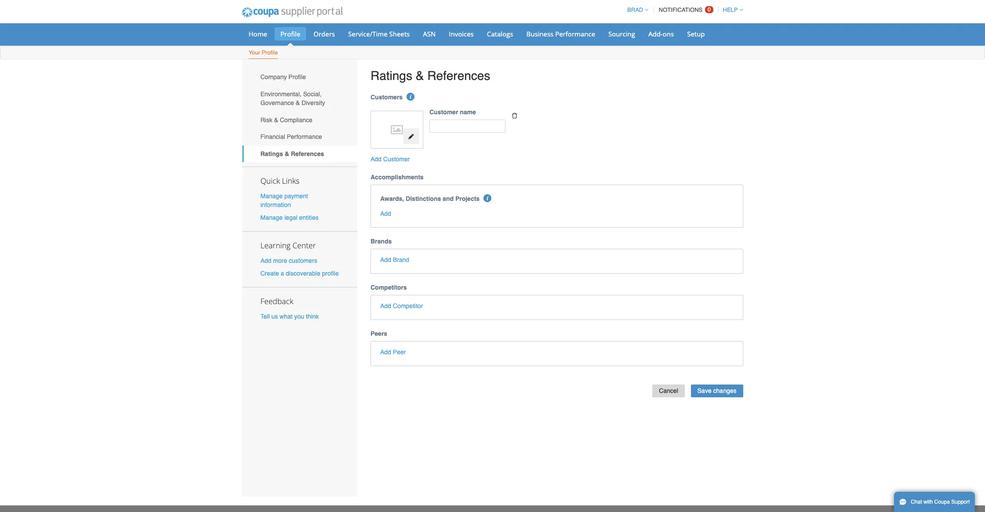 Task type: describe. For each thing, give the bounding box(es) containing it.
1 vertical spatial ratings & references
[[261, 150, 324, 157]]

you
[[295, 313, 304, 320]]

add brand button
[[381, 256, 410, 265]]

add customer button
[[371, 155, 410, 164]]

company profile
[[261, 74, 306, 81]]

peers
[[371, 331, 388, 338]]

add more customers link
[[261, 257, 317, 264]]

logo image
[[375, 115, 419, 144]]

add-ons
[[649, 29, 674, 38]]

chat
[[912, 499, 923, 505]]

customers
[[371, 94, 403, 101]]

add for add more customers
[[261, 257, 272, 264]]

tell us what you think button
[[261, 312, 319, 321]]

setup
[[688, 29, 705, 38]]

change image image
[[408, 134, 415, 140]]

brands
[[371, 238, 392, 245]]

quick links
[[261, 175, 300, 186]]

& down asn
[[416, 69, 424, 83]]

cancel
[[659, 388, 679, 395]]

a
[[281, 270, 284, 277]]

invoices link
[[444, 27, 480, 40]]

add for add competitor
[[381, 303, 391, 310]]

add brand
[[381, 257, 410, 264]]

chat with coupa support button
[[895, 492, 976, 512]]

links
[[282, 175, 300, 186]]

with
[[924, 499, 934, 505]]

projects
[[456, 196, 480, 203]]

performance for financial performance
[[287, 133, 322, 140]]

manage legal entities
[[261, 214, 319, 221]]

coupa
[[935, 499, 951, 505]]

1 horizontal spatial ratings
[[371, 69, 413, 83]]

add more customers
[[261, 257, 317, 264]]

compliance
[[280, 116, 313, 123]]

additional information image for customers
[[407, 93, 415, 101]]

help
[[723, 7, 738, 13]]

ratings inside ratings & references link
[[261, 150, 283, 157]]

1 horizontal spatial customer
[[430, 108, 459, 116]]

business performance
[[527, 29, 596, 38]]

distinctions
[[406, 196, 441, 203]]

learning
[[261, 240, 291, 251]]

tell
[[261, 313, 270, 320]]

service/time sheets link
[[343, 27, 416, 40]]

company
[[261, 74, 287, 81]]

feedback
[[261, 296, 294, 307]]

Customer name text field
[[430, 119, 506, 133]]

manage for manage legal entities
[[261, 214, 283, 221]]

catalogs
[[487, 29, 514, 38]]

add-
[[649, 29, 663, 38]]

create a discoverable profile link
[[261, 270, 339, 277]]

financial performance
[[261, 133, 322, 140]]

profile inside profile link
[[281, 29, 301, 38]]

legal
[[285, 214, 298, 221]]

risk & compliance link
[[242, 111, 358, 128]]

governance
[[261, 99, 294, 106]]

notifications
[[659, 7, 703, 13]]

catalogs link
[[482, 27, 519, 40]]

create a discoverable profile
[[261, 270, 339, 277]]

risk
[[261, 116, 273, 123]]

manage payment information link
[[261, 193, 308, 208]]

awards,
[[381, 196, 404, 203]]

peer
[[393, 349, 406, 356]]

chat with coupa support
[[912, 499, 971, 505]]

add button
[[381, 210, 391, 218]]

invoices
[[449, 29, 474, 38]]

ratings & references link
[[242, 145, 358, 162]]

discoverable
[[286, 270, 321, 277]]

business performance link
[[521, 27, 601, 40]]

company profile link
[[242, 69, 358, 86]]

profile link
[[275, 27, 306, 40]]

financial performance link
[[242, 128, 358, 145]]

center
[[293, 240, 316, 251]]

entities
[[299, 214, 319, 221]]

accomplishments
[[371, 174, 424, 181]]

sourcing
[[609, 29, 636, 38]]

tell us what you think
[[261, 313, 319, 320]]

support
[[952, 499, 971, 505]]

service/time sheets
[[348, 29, 410, 38]]

home
[[249, 29, 267, 38]]



Task type: vqa. For each thing, say whether or not it's contained in the screenshot.


Task type: locate. For each thing, give the bounding box(es) containing it.
asn
[[423, 29, 436, 38]]

manage down information
[[261, 214, 283, 221]]

0 horizontal spatial ratings & references
[[261, 150, 324, 157]]

financial
[[261, 133, 285, 140]]

add down awards, at left
[[381, 210, 391, 218]]

profile inside your profile "link"
[[262, 49, 278, 56]]

manage inside manage payment information
[[261, 193, 283, 200]]

1 horizontal spatial references
[[428, 69, 491, 83]]

&
[[416, 69, 424, 83], [296, 99, 300, 106], [274, 116, 278, 123], [285, 150, 289, 157]]

home link
[[243, 27, 273, 40]]

2 manage from the top
[[261, 214, 283, 221]]

us
[[272, 313, 278, 320]]

references up customer name
[[428, 69, 491, 83]]

service/time
[[348, 29, 388, 38]]

profile for your profile
[[262, 49, 278, 56]]

add peer
[[381, 349, 406, 356]]

1 vertical spatial ratings
[[261, 150, 283, 157]]

0 horizontal spatial customer
[[384, 156, 410, 163]]

brad link
[[624, 7, 649, 13]]

save
[[698, 388, 712, 395]]

create
[[261, 270, 279, 277]]

customer inside button
[[384, 156, 410, 163]]

additional information image right projects
[[484, 195, 492, 203]]

setup link
[[682, 27, 711, 40]]

add for add brand
[[381, 257, 391, 264]]

navigation containing notifications 0
[[624, 1, 744, 18]]

customer left name
[[430, 108, 459, 116]]

learning center
[[261, 240, 316, 251]]

save changes button
[[691, 385, 744, 398]]

add competitor button
[[381, 302, 423, 311]]

navigation
[[624, 1, 744, 18]]

help link
[[719, 7, 744, 13]]

profile up environmental, social, governance & diversity link
[[289, 74, 306, 81]]

customer name
[[430, 108, 476, 116]]

add customer
[[371, 156, 410, 163]]

more
[[273, 257, 287, 264]]

customer up accomplishments
[[384, 156, 410, 163]]

0 vertical spatial references
[[428, 69, 491, 83]]

think
[[306, 313, 319, 320]]

add peer button
[[381, 348, 406, 357]]

2 vertical spatial profile
[[289, 74, 306, 81]]

0 vertical spatial customer
[[430, 108, 459, 116]]

sheets
[[390, 29, 410, 38]]

0 horizontal spatial references
[[291, 150, 324, 157]]

0 vertical spatial additional information image
[[407, 93, 415, 101]]

0 vertical spatial ratings
[[371, 69, 413, 83]]

competitors
[[371, 284, 407, 291]]

1 vertical spatial references
[[291, 150, 324, 157]]

awards, distinctions and projects
[[381, 196, 480, 203]]

1 horizontal spatial additional information image
[[484, 195, 492, 203]]

add left brand
[[381, 257, 391, 264]]

manage
[[261, 193, 283, 200], [261, 214, 283, 221]]

your
[[249, 49, 260, 56]]

your profile
[[249, 49, 278, 56]]

profile inside company profile link
[[289, 74, 306, 81]]

asn link
[[418, 27, 442, 40]]

profile right your on the left top of page
[[262, 49, 278, 56]]

manage up information
[[261, 193, 283, 200]]

quick
[[261, 175, 280, 186]]

1 horizontal spatial ratings & references
[[371, 69, 491, 83]]

and
[[443, 196, 454, 203]]

1 vertical spatial customer
[[384, 156, 410, 163]]

information
[[261, 201, 291, 208]]

brad
[[628, 7, 644, 13]]

diversity
[[302, 99, 325, 106]]

sourcing link
[[603, 27, 641, 40]]

& down financial performance
[[285, 150, 289, 157]]

competitor
[[393, 303, 423, 310]]

0 vertical spatial ratings & references
[[371, 69, 491, 83]]

1 manage from the top
[[261, 193, 283, 200]]

0 vertical spatial profile
[[281, 29, 301, 38]]

add for add peer
[[381, 349, 391, 356]]

orders
[[314, 29, 335, 38]]

1 vertical spatial manage
[[261, 214, 283, 221]]

add-ons link
[[643, 27, 680, 40]]

0
[[708, 6, 711, 13]]

add up accomplishments
[[371, 156, 382, 163]]

environmental, social, governance & diversity link
[[242, 86, 358, 111]]

what
[[280, 313, 293, 320]]

profile
[[281, 29, 301, 38], [262, 49, 278, 56], [289, 74, 306, 81]]

add for add customer
[[371, 156, 382, 163]]

references down financial performance link
[[291, 150, 324, 157]]

risk & compliance
[[261, 116, 313, 123]]

0 vertical spatial manage
[[261, 193, 283, 200]]

performance for business performance
[[556, 29, 596, 38]]

orders link
[[308, 27, 341, 40]]

0 horizontal spatial ratings
[[261, 150, 283, 157]]

name
[[460, 108, 476, 116]]

payment
[[285, 193, 308, 200]]

ratings down financial
[[261, 150, 283, 157]]

business
[[527, 29, 554, 38]]

1 vertical spatial profile
[[262, 49, 278, 56]]

ratings & references down asn
[[371, 69, 491, 83]]

add down competitors
[[381, 303, 391, 310]]

additional information image
[[407, 93, 415, 101], [484, 195, 492, 203]]

environmental, social, governance & diversity
[[261, 91, 325, 106]]

references
[[428, 69, 491, 83], [291, 150, 324, 157]]

ratings up customers
[[371, 69, 413, 83]]

performance right business
[[556, 29, 596, 38]]

add for add
[[381, 210, 391, 218]]

performance up ratings & references link
[[287, 133, 322, 140]]

notifications 0
[[659, 6, 711, 13]]

profile down coupa supplier portal 'image'
[[281, 29, 301, 38]]

environmental,
[[261, 91, 302, 98]]

add
[[371, 156, 382, 163], [381, 210, 391, 218], [381, 257, 391, 264], [261, 257, 272, 264], [381, 303, 391, 310], [381, 349, 391, 356]]

customers
[[289, 257, 317, 264]]

& inside 'environmental, social, governance & diversity'
[[296, 99, 300, 106]]

& left diversity
[[296, 99, 300, 106]]

0 horizontal spatial additional information image
[[407, 93, 415, 101]]

additional information image right customers
[[407, 93, 415, 101]]

& right risk
[[274, 116, 278, 123]]

0 horizontal spatial performance
[[287, 133, 322, 140]]

changes
[[714, 388, 737, 395]]

brand
[[393, 257, 410, 264]]

manage for manage payment information
[[261, 193, 283, 200]]

1 vertical spatial additional information image
[[484, 195, 492, 203]]

cancel link
[[653, 385, 685, 398]]

1 vertical spatial performance
[[287, 133, 322, 140]]

add up create
[[261, 257, 272, 264]]

social,
[[303, 91, 322, 98]]

add competitor
[[381, 303, 423, 310]]

save changes
[[698, 388, 737, 395]]

manage payment information
[[261, 193, 308, 208]]

1 horizontal spatial performance
[[556, 29, 596, 38]]

add left peer
[[381, 349, 391, 356]]

ratings
[[371, 69, 413, 83], [261, 150, 283, 157]]

0 vertical spatial performance
[[556, 29, 596, 38]]

additional information image for awards, distinctions and projects
[[484, 195, 492, 203]]

profile for company profile
[[289, 74, 306, 81]]

ratings & references down financial performance
[[261, 150, 324, 157]]

coupa supplier portal image
[[236, 1, 349, 23]]

performance
[[556, 29, 596, 38], [287, 133, 322, 140]]



